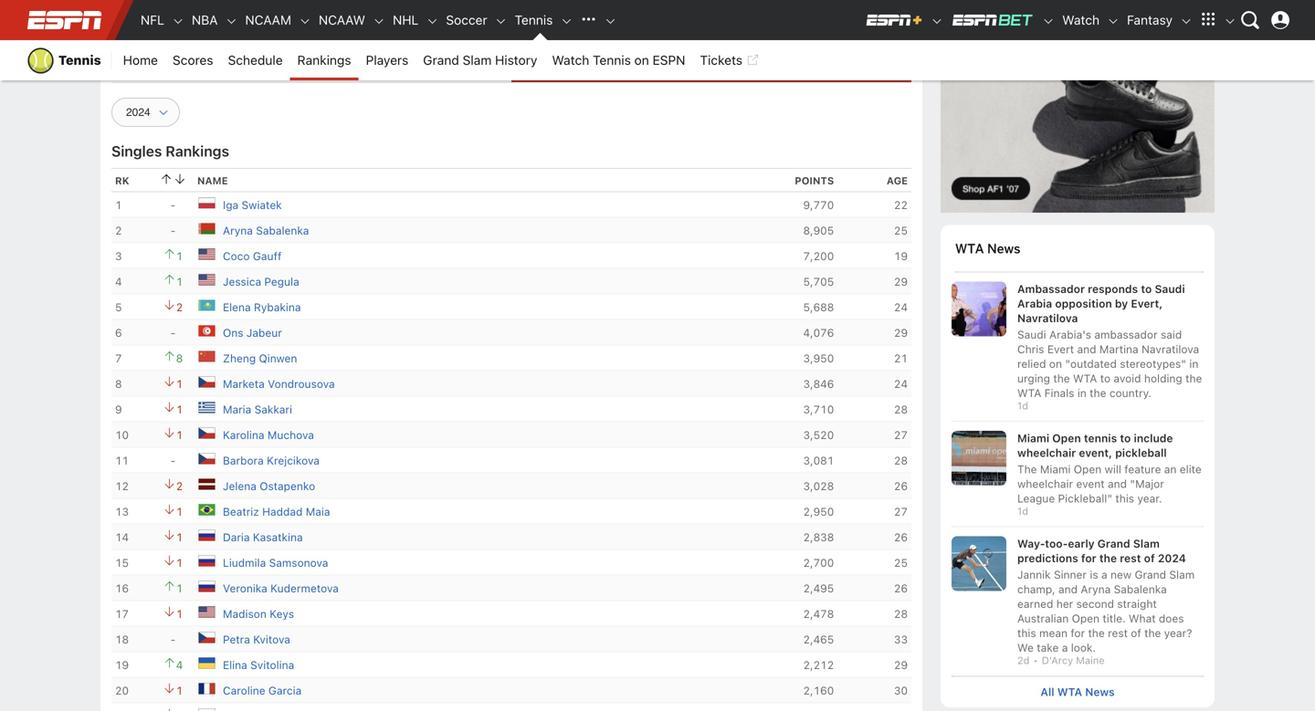 Task type: vqa. For each thing, say whether or not it's contained in the screenshot.
PM
no



Task type: locate. For each thing, give the bounding box(es) containing it.
greece image
[[197, 398, 216, 417]]

28 up 33
[[894, 608, 908, 621]]

coco gauff link
[[223, 248, 282, 265]]

usa image for madison keys
[[197, 603, 216, 621]]

ncaaw link
[[311, 0, 373, 40]]

1d
[[1018, 400, 1028, 412], [1018, 506, 1028, 517]]

25 for 2,700
[[894, 557, 908, 570]]

1 left usa image
[[176, 276, 183, 288]]

25
[[894, 224, 908, 237], [894, 557, 908, 570]]

29 up 21
[[894, 327, 908, 340]]

29 down 22
[[894, 276, 908, 288]]

grand up 'new'
[[1098, 538, 1130, 550]]

elena
[[223, 301, 251, 314]]

espn bet image left watch "image"
[[1042, 15, 1055, 28]]

1 vertical spatial 2
[[176, 301, 183, 314]]

scores link
[[165, 40, 221, 80]]

1 vertical spatial watch
[[552, 53, 589, 68]]

1 vertical spatial sabalenka
[[1114, 583, 1167, 596]]

pickleball
[[1115, 447, 1167, 459]]

1 vertical spatial 28
[[894, 455, 908, 467]]

28 for 2,478
[[894, 608, 908, 621]]

what
[[1129, 613, 1156, 625]]

1 right "10"
[[176, 429, 183, 442]]

advertisement element
[[941, 0, 1215, 213]]

year.
[[1138, 492, 1162, 505]]

3 26 from the top
[[894, 582, 908, 595]]

miami right the
[[1040, 463, 1071, 476]]

to down "outdated
[[1100, 372, 1111, 385]]

2 russia image from the top
[[197, 552, 216, 570]]

1 vertical spatial grand
[[1098, 538, 1130, 550]]

watch left watch "image"
[[1062, 12, 1100, 27]]

1 horizontal spatial of
[[1144, 552, 1155, 565]]

daria kasatkina
[[223, 531, 303, 544]]

1 usa image from the top
[[197, 245, 216, 263]]

4 left ukraine image
[[176, 659, 183, 672]]

news
[[987, 241, 1021, 257], [1085, 686, 1115, 699]]

2,160
[[803, 685, 834, 698]]

1 horizontal spatial a
[[1102, 569, 1108, 582]]

2 horizontal spatial to
[[1141, 283, 1152, 295]]

- left tunisia icon
[[170, 327, 176, 340]]

1d down league
[[1018, 506, 1028, 517]]

1 24 from the top
[[894, 301, 908, 314]]

0 vertical spatial 29
[[894, 276, 908, 288]]

1 horizontal spatial sabalenka
[[1114, 583, 1167, 596]]

czechia image down china icon
[[197, 373, 216, 391]]

1 for 8
[[176, 378, 183, 391]]

nfl link
[[133, 0, 172, 40]]

caroline garcia link
[[223, 682, 302, 700]]

1 vertical spatial russia image
[[197, 552, 216, 570]]

for up look.
[[1071, 627, 1085, 640]]

13
[[115, 506, 129, 519]]

0 vertical spatial saudi
[[1155, 283, 1185, 295]]

0 vertical spatial usa image
[[197, 245, 216, 263]]

4
[[115, 276, 122, 288], [176, 659, 183, 672]]

1 left brazil icon
[[176, 506, 183, 519]]

more espn image
[[1195, 6, 1222, 34], [1224, 15, 1237, 28]]

1 horizontal spatial in
[[1190, 358, 1199, 370]]

navratilova down arabia
[[1018, 312, 1078, 325]]

usa image down belarus "image"
[[197, 245, 216, 263]]

1 27 from the top
[[894, 429, 908, 442]]

0 horizontal spatial watch
[[552, 53, 589, 68]]

veronika kudermetova link
[[223, 580, 339, 598]]

to
[[1141, 283, 1152, 295], [1100, 372, 1111, 385], [1120, 432, 1131, 445]]

28 for 3,710
[[894, 403, 908, 416]]

france image
[[197, 680, 216, 698]]

sabalenka up 'gauff'
[[256, 224, 309, 237]]

1 russia image from the top
[[197, 526, 216, 545]]

2 vertical spatial to
[[1120, 432, 1131, 445]]

1 29 from the top
[[894, 276, 908, 288]]

1 vertical spatial 2024
[[1158, 552, 1186, 565]]

slam
[[463, 53, 492, 68], [1133, 538, 1160, 550], [1170, 569, 1195, 582]]

czechia image
[[197, 373, 216, 391], [197, 424, 216, 442], [197, 629, 216, 647]]

aryna up second
[[1081, 583, 1111, 596]]

1 26 from the top
[[894, 480, 908, 493]]

1 horizontal spatial tennis link
[[507, 0, 560, 40]]

tennis up schedule
[[232, 0, 313, 31]]

nba image
[[225, 15, 238, 28]]

tennis left tennis image at the left top of the page
[[515, 12, 553, 27]]

russia image left liudmila
[[197, 552, 216, 570]]

of
[[1144, 552, 1155, 565], [1131, 627, 1142, 640]]

1 vertical spatial rest
[[1108, 627, 1128, 640]]

grand right 'new'
[[1135, 569, 1166, 582]]

0 horizontal spatial sabalenka
[[256, 224, 309, 237]]

1 vertical spatial 26
[[894, 531, 908, 544]]

kazakhstan image
[[197, 296, 216, 314]]

25 down 22
[[894, 224, 908, 237]]

slam left history
[[463, 53, 492, 68]]

2 for 5
[[176, 301, 183, 314]]

1 left greece icon at the bottom left of the page
[[176, 403, 183, 416]]

0 vertical spatial navratilova
[[1018, 312, 1078, 325]]

1 vertical spatial 4
[[176, 659, 183, 672]]

news down maine
[[1085, 686, 1115, 699]]

1 for 20
[[176, 685, 183, 698]]

0 vertical spatial of
[[1144, 552, 1155, 565]]

finals
[[1045, 387, 1075, 400]]

1 vertical spatial czechia image
[[197, 424, 216, 442]]

1 horizontal spatial news
[[1085, 686, 1115, 699]]

2 - from the top
[[170, 224, 176, 237]]

1 vertical spatial 25
[[894, 557, 908, 570]]

stereotypes"
[[1120, 358, 1187, 370]]

tennis left home
[[58, 53, 101, 68]]

0 horizontal spatial 4
[[115, 276, 122, 288]]

open up event on the bottom right of the page
[[1074, 463, 1102, 476]]

china image
[[197, 347, 216, 366]]

3 czechia image from the top
[[197, 629, 216, 647]]

2024 inside way-too-early grand slam predictions for the rest of 2024 jannik sinner is a new grand slam champ, and aryna sabalenka earned her second straight australian open title. what does this mean for the rest of the year? we take a look.
[[1158, 552, 1186, 565]]

and inside ambassador responds to saudi arabia opposition by evert, navratilova saudi arabia's ambassador said chris evert and martina navratilova relied on "outdated stereotypes" in urging the wta to avoid holding the wta finals in the country. 1d
[[1077, 343, 1097, 356]]

samsonova
[[269, 557, 328, 570]]

0 vertical spatial a
[[1102, 569, 1108, 582]]

news up ambassador
[[987, 241, 1021, 257]]

0 vertical spatial czechia image
[[197, 373, 216, 391]]

wta
[[318, 0, 376, 31], [955, 241, 984, 257], [1073, 372, 1097, 385], [1018, 387, 1042, 400], [1057, 686, 1082, 699]]

watch
[[1062, 12, 1100, 27], [552, 53, 589, 68]]

wheelchair up league
[[1018, 478, 1073, 491]]

external link image
[[746, 49, 759, 71]]

26 right the 2,838
[[894, 531, 908, 544]]

jessica
[[223, 276, 261, 288]]

21
[[894, 352, 908, 365]]

open
[[1052, 432, 1081, 445], [1074, 463, 1102, 476], [1072, 613, 1100, 625]]

2 vertical spatial rankings
[[166, 143, 229, 160]]

1 vertical spatial news
[[1085, 686, 1115, 699]]

russia image down brazil icon
[[197, 526, 216, 545]]

0 vertical spatial miami
[[1018, 432, 1050, 445]]

rest down title.
[[1108, 627, 1128, 640]]

elite
[[1180, 463, 1202, 476]]

5 - from the top
[[170, 634, 176, 646]]

women
[[691, 56, 733, 69]]

jannik sinner is a new grand slam champ, and aryna sabalenka earned her second straight australian open title. what does this mean for the rest of the year? we take a look. element
[[1018, 566, 1204, 656]]

grand slam history
[[423, 53, 537, 68]]

an
[[1164, 463, 1177, 476]]

zheng qinwen link
[[223, 350, 297, 367]]

wheelchair up the
[[1018, 447, 1076, 459]]

russia image down france image on the left of the page
[[197, 705, 216, 712]]

1 vertical spatial 29
[[894, 327, 908, 340]]

3 28 from the top
[[894, 608, 908, 621]]

4 up 5
[[115, 276, 122, 288]]

1 vertical spatial aryna
[[1081, 583, 1111, 596]]

1 vertical spatial for
[[1071, 627, 1085, 640]]

0 horizontal spatial tennis link
[[18, 40, 112, 80]]

2 vertical spatial czechia image
[[197, 629, 216, 647]]

7,200
[[803, 250, 834, 263]]

czechia image for marketa vondrousova
[[197, 373, 216, 391]]

navratilova down the said
[[1142, 343, 1199, 356]]

usa image for coco gauff
[[197, 245, 216, 263]]

2 left kazakhstan image
[[176, 301, 183, 314]]

on left espn
[[634, 53, 649, 68]]

saudi up evert,
[[1155, 283, 1185, 295]]

29 for 4,076
[[894, 327, 908, 340]]

2 czechia image from the top
[[197, 424, 216, 442]]

1 vertical spatial 1d
[[1018, 506, 1028, 517]]

iga swiatek
[[223, 199, 282, 212]]

latvia image
[[197, 475, 216, 493]]

0 horizontal spatial of
[[1131, 627, 1142, 640]]

tennis link up history
[[507, 0, 560, 40]]

1 horizontal spatial aryna
[[1081, 583, 1111, 596]]

- for 18
[[170, 634, 176, 646]]

russia image for liudmila samsonova
[[197, 552, 216, 570]]

1 left daria
[[176, 531, 183, 544]]

- left the poland image
[[170, 199, 176, 212]]

29 for 2,212
[[894, 659, 908, 672]]

open up the event,
[[1052, 432, 1081, 445]]

1 horizontal spatial navratilova
[[1142, 343, 1199, 356]]

muchova
[[268, 429, 314, 442]]

1 for 15
[[176, 557, 183, 570]]

0 horizontal spatial 2024
[[502, 0, 570, 31]]

- for 6
[[170, 327, 176, 340]]

soccer link
[[439, 0, 495, 40]]

predictions
[[1018, 552, 1078, 565]]

1 - from the top
[[170, 199, 176, 212]]

on down evert
[[1049, 358, 1062, 370]]

the
[[1053, 372, 1070, 385], [1186, 372, 1202, 385], [1090, 387, 1107, 400], [1100, 552, 1117, 565], [1088, 627, 1105, 640], [1145, 627, 1161, 640]]

29 up 30
[[894, 659, 908, 672]]

1 czechia image from the top
[[197, 373, 216, 391]]

1 left france image on the left of the page
[[176, 685, 183, 698]]

1 horizontal spatial rankings
[[297, 53, 351, 68]]

espn bet image right espn plus image
[[951, 13, 1035, 27]]

list containing ambassador responds to saudi arabia opposition by evert, navratilova
[[952, 282, 1204, 667]]

and down will
[[1108, 478, 1127, 491]]

1 vertical spatial to
[[1100, 372, 1111, 385]]

the right holding
[[1186, 372, 1202, 385]]

of down "what"
[[1131, 627, 1142, 640]]

watch inside global navigation element
[[1062, 12, 1100, 27]]

second
[[1077, 598, 1114, 611]]

0 horizontal spatial slam
[[463, 53, 492, 68]]

- left czechia image
[[170, 455, 176, 467]]

1 horizontal spatial 8
[[176, 352, 183, 365]]

3
[[115, 250, 122, 263]]

0 vertical spatial 25
[[894, 224, 908, 237]]

2024 up history
[[502, 0, 570, 31]]

madison
[[223, 608, 267, 621]]

1 for 17
[[176, 608, 183, 621]]

0 vertical spatial 4
[[115, 276, 122, 288]]

maria
[[223, 403, 251, 416]]

krejcikova
[[267, 455, 320, 467]]

2 vertical spatial grand
[[1135, 569, 1166, 582]]

caroline
[[223, 685, 265, 698]]

0 vertical spatial this
[[1116, 492, 1135, 505]]

1 vertical spatial of
[[1131, 627, 1142, 640]]

open down second
[[1072, 613, 1100, 625]]

0 vertical spatial 24
[[894, 301, 908, 314]]

1 vertical spatial saudi
[[1018, 328, 1046, 341]]

2 24 from the top
[[894, 378, 908, 391]]

miami open tennis to include wheelchair event, pickleball element
[[1018, 431, 1204, 460]]

1 horizontal spatial 19
[[894, 250, 908, 263]]

relied
[[1018, 358, 1046, 370]]

watch for watch tennis on espn
[[552, 53, 589, 68]]

27 for 3,520
[[894, 429, 908, 442]]

3 - from the top
[[170, 327, 176, 340]]

24 up 21
[[894, 301, 908, 314]]

- left belarus "image"
[[170, 224, 176, 237]]

"major
[[1130, 478, 1164, 491]]

nba
[[192, 12, 218, 27]]

marketa vondrousova
[[223, 378, 335, 391]]

wta down "outdated
[[1073, 372, 1097, 385]]

espn bet image
[[951, 13, 1035, 27], [1042, 15, 1055, 28]]

24 down 21
[[894, 378, 908, 391]]

rankings inside rankings link
[[297, 53, 351, 68]]

age
[[887, 175, 908, 187]]

the up look.
[[1088, 627, 1105, 640]]

tab list
[[111, 45, 912, 82]]

miami up the
[[1018, 432, 1050, 445]]

16
[[115, 582, 129, 595]]

jessica pegula
[[223, 276, 299, 288]]

to up evert,
[[1141, 283, 1152, 295]]

0 vertical spatial russia image
[[197, 526, 216, 545]]

25 for 8,905
[[894, 224, 908, 237]]

3 29 from the top
[[894, 659, 908, 672]]

petra kvitova link
[[223, 631, 290, 649]]

2 vertical spatial slam
[[1170, 569, 1195, 582]]

- for 11
[[170, 455, 176, 467]]

26 for 3,028
[[894, 480, 908, 493]]

swiatek
[[242, 199, 282, 212]]

0 vertical spatial on
[[634, 53, 649, 68]]

barbora krejcikova
[[223, 455, 320, 467]]

1 horizontal spatial watch
[[1062, 12, 1100, 27]]

2 29 from the top
[[894, 327, 908, 340]]

27 for 2,950
[[894, 506, 908, 519]]

nhl
[[393, 12, 419, 27]]

1 vertical spatial rankings
[[297, 53, 351, 68]]

iga
[[223, 199, 239, 212]]

1 vertical spatial 24
[[894, 378, 908, 391]]

news inside the "all wta news" link
[[1085, 686, 1115, 699]]

sabalenka up "straight"
[[1114, 583, 1167, 596]]

saudi arabia's ambassador said chris evert and martina navratilova relied on "outdated stereotypes" in urging the wta to avoid holding the wta finals in the country. element
[[1018, 326, 1204, 400]]

russia image left veronika
[[197, 577, 216, 596]]

ambassador responds to saudi arabia opposition by evert, navratilova saudi arabia's ambassador said chris evert and martina navratilova relied on "outdated stereotypes" in urging the wta to avoid holding the wta finals in the country. 1d
[[1018, 283, 1202, 412]]

1 1d from the top
[[1018, 400, 1028, 412]]

1 vertical spatial on
[[1049, 358, 1062, 370]]

0 vertical spatial wheelchair
[[1018, 447, 1076, 459]]

25 up 33
[[894, 557, 908, 570]]

navratilova
[[1018, 312, 1078, 325], [1142, 343, 1199, 356]]

0 vertical spatial 1d
[[1018, 400, 1028, 412]]

18
[[115, 634, 129, 646]]

2 27 from the top
[[894, 506, 908, 519]]

2 usa image from the top
[[197, 603, 216, 621]]

5,705
[[803, 276, 834, 288]]

1 vertical spatial and
[[1108, 478, 1127, 491]]

brazil image
[[197, 501, 216, 519]]

28 left miami open tennis to include wheelchair event, pickleball "image"
[[894, 455, 908, 467]]

1 vertical spatial russia image
[[197, 705, 216, 712]]

slam up does
[[1170, 569, 1195, 582]]

czechia image for petra kvitova
[[197, 629, 216, 647]]

way-too-early grand slam predictions for the rest of 2024 image
[[952, 537, 1007, 592]]

and up "outdated
[[1077, 343, 1097, 356]]

in right finals
[[1078, 387, 1087, 400]]

1 left marketa
[[176, 378, 183, 391]]

russia image
[[197, 526, 216, 545], [197, 552, 216, 570]]

2 25 from the top
[[894, 557, 908, 570]]

sakkari
[[255, 403, 292, 416]]

2 vertical spatial 29
[[894, 659, 908, 672]]

tickets link
[[693, 40, 766, 80]]

rest up 'new'
[[1120, 552, 1141, 565]]

0 vertical spatial watch
[[1062, 12, 1100, 27]]

elina svitolina link
[[223, 657, 294, 674]]

24 for 3,846
[[894, 378, 908, 391]]

2 left latvia icon
[[176, 480, 183, 493]]

all wta news link
[[1041, 686, 1115, 699]]

rankings
[[382, 0, 497, 31], [297, 53, 351, 68], [166, 143, 229, 160]]

19 down 22
[[894, 250, 908, 263]]

this left year.
[[1116, 492, 1135, 505]]

0 vertical spatial rankings
[[382, 0, 497, 31]]

1 28 from the top
[[894, 403, 908, 416]]

2 26 from the top
[[894, 531, 908, 544]]

usa image
[[197, 245, 216, 263], [197, 603, 216, 621]]

watch down tennis image at the left top of the page
[[552, 53, 589, 68]]

0 vertical spatial sabalenka
[[256, 224, 309, 237]]

profile management image
[[1271, 11, 1290, 29]]

sinner
[[1054, 569, 1087, 582]]

global navigation element
[[18, 0, 1297, 40]]

and inside way-too-early grand slam predictions for the rest of 2024 jannik sinner is a new grand slam champ, and aryna sabalenka earned her second straight australian open title. what does this mean for the rest of the year? we take a look.
[[1059, 583, 1078, 596]]

russia image
[[197, 577, 216, 596], [197, 705, 216, 712]]

0 vertical spatial rest
[[1120, 552, 1141, 565]]

fantasy
[[1127, 12, 1173, 27]]

sabalenka inside way-too-early grand slam predictions for the rest of 2024 jannik sinner is a new grand slam champ, and aryna sabalenka earned her second straight australian open title. what does this mean for the rest of the year? we take a look.
[[1114, 583, 1167, 596]]

1 vertical spatial 8
[[115, 378, 122, 391]]

2 vertical spatial 26
[[894, 582, 908, 595]]

27 down 21
[[894, 429, 908, 442]]

to up pickleball
[[1120, 432, 1131, 445]]

0 horizontal spatial saudi
[[1018, 328, 1046, 341]]

1 right 17
[[176, 608, 183, 621]]

the miami open will feature an elite wheelchair event and "major league pickleball" this year. element
[[1018, 460, 1204, 506]]

list
[[952, 282, 1204, 667]]

ambassador responds to saudi arabia opposition by evert, navratilova image
[[952, 282, 1007, 336]]

grand down nhl image in the top left of the page
[[423, 53, 459, 68]]

0 horizontal spatial to
[[1100, 372, 1111, 385]]

slam down year.
[[1133, 538, 1160, 550]]

0 horizontal spatial a
[[1062, 642, 1068, 655]]

1 vertical spatial wheelchair
[[1018, 478, 1073, 491]]

2 28 from the top
[[894, 455, 908, 467]]

usa image
[[197, 271, 216, 289]]

arabia
[[1018, 297, 1052, 310]]

holding
[[1144, 372, 1183, 385]]

0 horizontal spatial 19
[[115, 659, 129, 672]]

this inside "miami open tennis to include wheelchair event, pickleball the miami open will feature an elite wheelchair event and "major league pickleball" this year. 1d"
[[1116, 492, 1135, 505]]

0 horizontal spatial rankings
[[166, 143, 229, 160]]

way-too-early grand slam predictions for the rest of 2024 element
[[1018, 537, 1204, 566]]

her
[[1057, 598, 1073, 611]]

1 horizontal spatial this
[[1116, 492, 1135, 505]]

haddad
[[262, 506, 303, 519]]

- right 18
[[170, 634, 176, 646]]

8 down '7'
[[115, 378, 122, 391]]

19 down 18
[[115, 659, 129, 672]]

2 up the 3
[[115, 224, 122, 237]]

1 25 from the top
[[894, 224, 908, 237]]

8,905
[[803, 224, 834, 237]]

aryna
[[223, 224, 253, 237], [1081, 583, 1111, 596]]

czechia image up ukraine image
[[197, 629, 216, 647]]

is
[[1090, 569, 1098, 582]]

petra kvitova
[[223, 634, 290, 646]]

1 horizontal spatial slam
[[1133, 538, 1160, 550]]

this inside way-too-early grand slam predictions for the rest of 2024 jannik sinner is a new grand slam champ, and aryna sabalenka earned her second straight australian open title. what does this mean for the rest of the year? we take a look.
[[1018, 627, 1036, 640]]

2 horizontal spatial slam
[[1170, 569, 1195, 582]]

9
[[115, 403, 122, 416]]

to inside "miami open tennis to include wheelchair event, pickleball the miami open will feature an elite wheelchair event and "major league pickleball" this year. 1d"
[[1120, 432, 1131, 445]]

watch for watch
[[1062, 12, 1100, 27]]

1d down the urging
[[1018, 400, 1028, 412]]

qinwen
[[259, 352, 297, 365]]

this up the we
[[1018, 627, 1036, 640]]

1 left the coco
[[176, 250, 183, 263]]

espn more sports home page image
[[575, 6, 602, 34]]

grand inside grand slam history link
[[423, 53, 459, 68]]

2 1d from the top
[[1018, 506, 1028, 517]]

in right stereotypes"
[[1190, 358, 1199, 370]]

0 vertical spatial and
[[1077, 343, 1097, 356]]

czechia image down greece icon at the bottom left of the page
[[197, 424, 216, 442]]

history
[[495, 53, 537, 68]]

1 right the 16
[[176, 582, 183, 595]]

4 - from the top
[[170, 455, 176, 467]]

schedule link
[[221, 40, 290, 80]]

2024 up does
[[1158, 552, 1186, 565]]

a
[[1102, 569, 1108, 582], [1062, 642, 1068, 655]]

2 vertical spatial and
[[1059, 583, 1078, 596]]

14
[[115, 531, 129, 544]]



Task type: describe. For each thing, give the bounding box(es) containing it.
1 horizontal spatial grand
[[1098, 538, 1130, 550]]

watch tennis on espn
[[552, 53, 685, 68]]

the up finals
[[1053, 372, 1070, 385]]

1 vertical spatial in
[[1078, 387, 1087, 400]]

by
[[1115, 297, 1128, 310]]

rybakina
[[254, 301, 301, 314]]

czechia image for karolina muchova
[[197, 424, 216, 442]]

nfl image
[[172, 15, 184, 28]]

elina svitolina
[[223, 659, 294, 672]]

1 russia image from the top
[[197, 577, 216, 596]]

aryna inside way-too-early grand slam predictions for the rest of 2024 jannik sinner is a new grand slam champ, and aryna sabalenka earned her second straight australian open title. what does this mean for the rest of the year? we take a look.
[[1081, 583, 1111, 596]]

0 vertical spatial in
[[1190, 358, 1199, 370]]

0 vertical spatial open
[[1052, 432, 1081, 445]]

new
[[1111, 569, 1132, 582]]

points
[[795, 175, 834, 187]]

karolina muchova
[[223, 429, 314, 442]]

ncaaw
[[319, 12, 365, 27]]

soccer image
[[495, 15, 507, 28]]

3,846
[[803, 378, 834, 391]]

wta right all
[[1057, 686, 1082, 699]]

miami open tennis to include wheelchair event, pickleball the miami open will feature an elite wheelchair event and "major league pickleball" this year. 1d
[[1018, 432, 1202, 517]]

1 vertical spatial open
[[1074, 463, 1102, 476]]

0 horizontal spatial espn bet image
[[951, 13, 1035, 27]]

jabeur
[[247, 327, 282, 340]]

players
[[366, 53, 409, 68]]

liudmila
[[223, 557, 266, 570]]

chris
[[1018, 343, 1044, 356]]

arabia's
[[1049, 328, 1092, 341]]

22
[[894, 199, 908, 212]]

russia image for daria kasatkina
[[197, 526, 216, 545]]

beatriz
[[223, 506, 259, 519]]

poland image
[[197, 194, 216, 212]]

1 vertical spatial miami
[[1040, 463, 1071, 476]]

singles rankings
[[111, 143, 229, 160]]

include
[[1134, 432, 1173, 445]]

and inside "miami open tennis to include wheelchair event, pickleball the miami open will feature an elite wheelchair event and "major league pickleball" this year. 1d"
[[1108, 478, 1127, 491]]

czechia image
[[197, 450, 216, 468]]

tennis inside global navigation element
[[515, 12, 553, 27]]

tennis down the more sports icon
[[593, 53, 631, 68]]

5
[[115, 301, 122, 314]]

1 horizontal spatial more espn image
[[1224, 15, 1237, 28]]

tennis image
[[560, 15, 573, 28]]

3,950
[[803, 352, 834, 365]]

coco
[[223, 250, 250, 263]]

0 horizontal spatial more espn image
[[1195, 6, 1222, 34]]

1 for 14
[[176, 531, 183, 544]]

tunisia image
[[197, 322, 216, 340]]

17
[[115, 608, 129, 621]]

way-
[[1018, 538, 1045, 550]]

wta right "ncaam" icon
[[318, 0, 376, 31]]

all
[[1041, 686, 1055, 699]]

jelena
[[223, 480, 257, 493]]

garcia
[[268, 685, 302, 698]]

maria sakkari
[[223, 403, 292, 416]]

1 vertical spatial navratilova
[[1142, 343, 1199, 356]]

ambassador responds to saudi arabia opposition by evert, navratilova element
[[1018, 282, 1204, 326]]

straight
[[1117, 598, 1157, 611]]

said
[[1161, 328, 1182, 341]]

1 for 3
[[176, 250, 183, 263]]

responds
[[1088, 283, 1138, 295]]

0 horizontal spatial aryna
[[223, 224, 253, 237]]

2 horizontal spatial grand
[[1135, 569, 1166, 582]]

espn+ image
[[865, 13, 924, 27]]

title.
[[1103, 613, 1126, 625]]

0 vertical spatial 2024
[[502, 0, 570, 31]]

1 down rk
[[115, 199, 122, 212]]

earned
[[1018, 598, 1054, 611]]

marketa vondrousova link
[[223, 376, 335, 393]]

way-too-early grand slam predictions for the rest of 2024 jannik sinner is a new grand slam champ, and aryna sabalenka earned her second straight australian open title. what does this mean for the rest of the year? we take a look.
[[1018, 538, 1195, 655]]

- for 1
[[170, 199, 176, 212]]

0 vertical spatial 8
[[176, 352, 183, 365]]

0 vertical spatial 2
[[115, 224, 122, 237]]

grand slam history link
[[416, 40, 545, 80]]

1d inside "miami open tennis to include wheelchair event, pickleball the miami open will feature an elite wheelchair event and "major league pickleball" this year. 1d"
[[1018, 506, 1028, 517]]

ncaaw image
[[373, 15, 385, 28]]

26 for 2,838
[[894, 531, 908, 544]]

karolina
[[223, 429, 264, 442]]

26 for 2,495
[[894, 582, 908, 595]]

d'arcy
[[1042, 655, 1073, 667]]

espn plus image
[[931, 15, 944, 28]]

we
[[1018, 642, 1034, 655]]

24 for 5,688
[[894, 301, 908, 314]]

nhl image
[[426, 15, 439, 28]]

1 horizontal spatial saudi
[[1155, 283, 1185, 295]]

the down "what"
[[1145, 627, 1161, 640]]

29 for 5,705
[[894, 276, 908, 288]]

2,838
[[803, 531, 834, 544]]

iga swiatek link
[[223, 197, 282, 214]]

2 for 12
[[176, 480, 183, 493]]

2,700
[[803, 557, 834, 570]]

wta up ambassador responds to saudi arabia opposition by evert, navratilova image
[[955, 241, 984, 257]]

on inside ambassador responds to saudi arabia opposition by evert, navratilova saudi arabia's ambassador said chris evert and martina navratilova relied on "outdated stereotypes" in urging the wta to avoid holding the wta finals in the country. 1d
[[1049, 358, 1062, 370]]

mean
[[1039, 627, 1068, 640]]

0 vertical spatial for
[[1081, 552, 1097, 565]]

urging
[[1018, 372, 1050, 385]]

miami open tennis to include wheelchair event, pickleball image
[[952, 431, 1007, 486]]

the down "outdated
[[1090, 387, 1107, 400]]

karolina muchova link
[[223, 427, 314, 444]]

maia
[[306, 506, 330, 519]]

the
[[1018, 463, 1037, 476]]

ambassador
[[1018, 283, 1085, 295]]

6
[[115, 327, 122, 340]]

1 for 10
[[176, 429, 183, 442]]

1 for 9
[[176, 403, 183, 416]]

- for 2
[[170, 224, 176, 237]]

0 vertical spatial slam
[[463, 53, 492, 68]]

singles
[[111, 143, 162, 160]]

jelena ostapenko
[[223, 480, 315, 493]]

country.
[[1110, 387, 1152, 400]]

2,495
[[803, 582, 834, 595]]

name
[[197, 175, 228, 187]]

0 vertical spatial to
[[1141, 283, 1152, 295]]

rankings link
[[290, 40, 359, 80]]

28 for 3,081
[[894, 455, 908, 467]]

1 for 16
[[176, 582, 183, 595]]

kudermetova
[[270, 582, 339, 595]]

ncaam image
[[299, 15, 311, 28]]

espn
[[653, 53, 685, 68]]

1 vertical spatial a
[[1062, 642, 1068, 655]]

home
[[123, 53, 158, 68]]

0 horizontal spatial news
[[987, 241, 1021, 257]]

beatriz haddad maia
[[223, 506, 330, 519]]

ostapenko
[[260, 480, 315, 493]]

1 wheelchair from the top
[[1018, 447, 1076, 459]]

more sports image
[[604, 15, 617, 28]]

ukraine image
[[197, 654, 216, 672]]

2 wheelchair from the top
[[1018, 478, 1073, 491]]

2 horizontal spatial rankings
[[382, 0, 497, 31]]

men link
[[111, 47, 512, 81]]

on inside watch tennis on espn link
[[634, 53, 649, 68]]

1 vertical spatial 19
[[115, 659, 129, 672]]

belarus image
[[197, 219, 216, 238]]

watch tennis on espn link
[[545, 40, 693, 80]]

wta news
[[955, 241, 1021, 257]]

scores
[[173, 53, 213, 68]]

ncaam link
[[238, 0, 299, 40]]

elina
[[223, 659, 247, 672]]

madison keys link
[[223, 606, 294, 623]]

will
[[1105, 463, 1122, 476]]

watch image
[[1107, 15, 1120, 28]]

all wta news
[[1041, 686, 1115, 699]]

1 for 13
[[176, 506, 183, 519]]

"outdated
[[1065, 358, 1117, 370]]

tab list containing women
[[111, 45, 912, 82]]

players link
[[359, 40, 416, 80]]

1 for 4
[[176, 276, 183, 288]]

kasatkina
[[253, 531, 303, 544]]

0 vertical spatial 19
[[894, 250, 908, 263]]

2d
[[1018, 655, 1030, 667]]

5,688
[[803, 301, 834, 314]]

2 russia image from the top
[[197, 705, 216, 712]]

marketa
[[223, 378, 265, 391]]

0 horizontal spatial navratilova
[[1018, 312, 1078, 325]]

wta down the urging
[[1018, 387, 1042, 400]]

maine
[[1076, 655, 1105, 667]]

1 horizontal spatial espn bet image
[[1042, 15, 1055, 28]]

the up 'new'
[[1100, 552, 1117, 565]]

1 horizontal spatial 4
[[176, 659, 183, 672]]

open inside way-too-early grand slam predictions for the rest of 2024 jannik sinner is a new grand slam champ, and aryna sabalenka earned her second straight australian open title. what does this mean for the rest of the year? we take a look.
[[1072, 613, 1100, 625]]

2,212
[[803, 659, 834, 672]]

fantasy image
[[1180, 15, 1193, 28]]

event
[[1076, 478, 1105, 491]]

elena rybakina link
[[223, 299, 301, 316]]

tickets
[[700, 53, 743, 68]]

12
[[115, 480, 129, 493]]

maria sakkari link
[[223, 401, 292, 419]]

1d inside ambassador responds to saudi arabia opposition by evert, navratilova saudi arabia's ambassador said chris evert and martina navratilova relied on "outdated stereotypes" in urging the wta to avoid holding the wta finals in the country. 1d
[[1018, 400, 1028, 412]]



